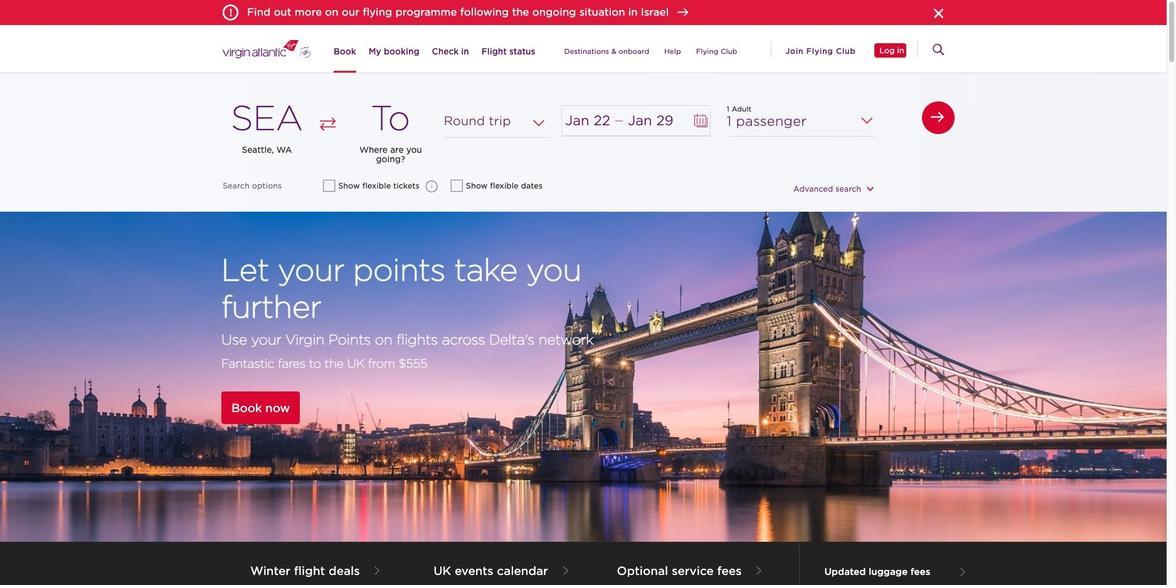 Task type: vqa. For each thing, say whether or not it's contained in the screenshot.
CALENDAR EXPANDED, USE ARROW KEYS TO SELECT DATE application
no



Task type: locate. For each thing, give the bounding box(es) containing it.
tab list
[[327, 25, 745, 73]]

None checkbox
[[324, 181, 334, 191], [451, 181, 462, 191], [324, 181, 334, 191], [451, 181, 462, 191]]

None text field
[[561, 105, 710, 137]]

None field
[[443, 105, 550, 138]]

advisories icon image
[[223, 5, 238, 21]]

arrow image
[[677, 8, 689, 18]]



Task type: describe. For each thing, give the bounding box(es) containing it.
virgin atlantic image
[[223, 30, 310, 69]]



